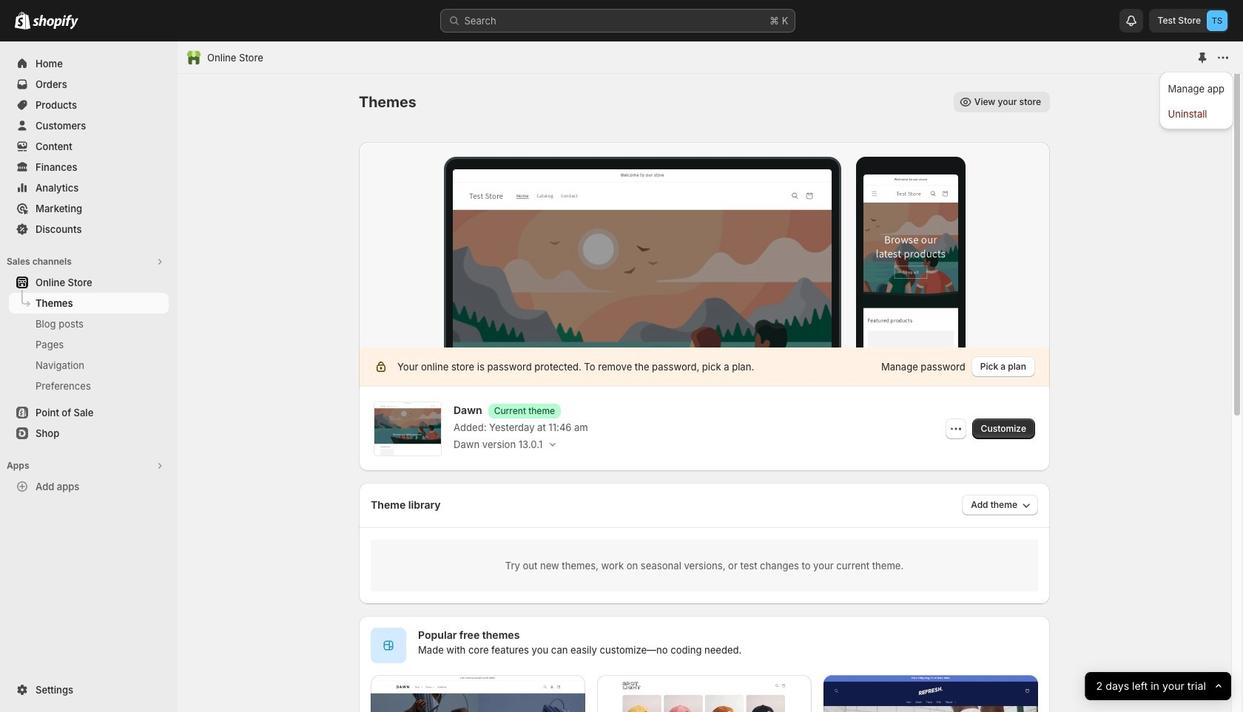 Task type: locate. For each thing, give the bounding box(es) containing it.
shopify image
[[15, 12, 30, 30]]



Task type: vqa. For each thing, say whether or not it's contained in the screenshot.
Shopify image
yes



Task type: describe. For each thing, give the bounding box(es) containing it.
online store image
[[187, 50, 201, 65]]

shopify image
[[33, 15, 78, 30]]

test store image
[[1207, 10, 1228, 31]]



